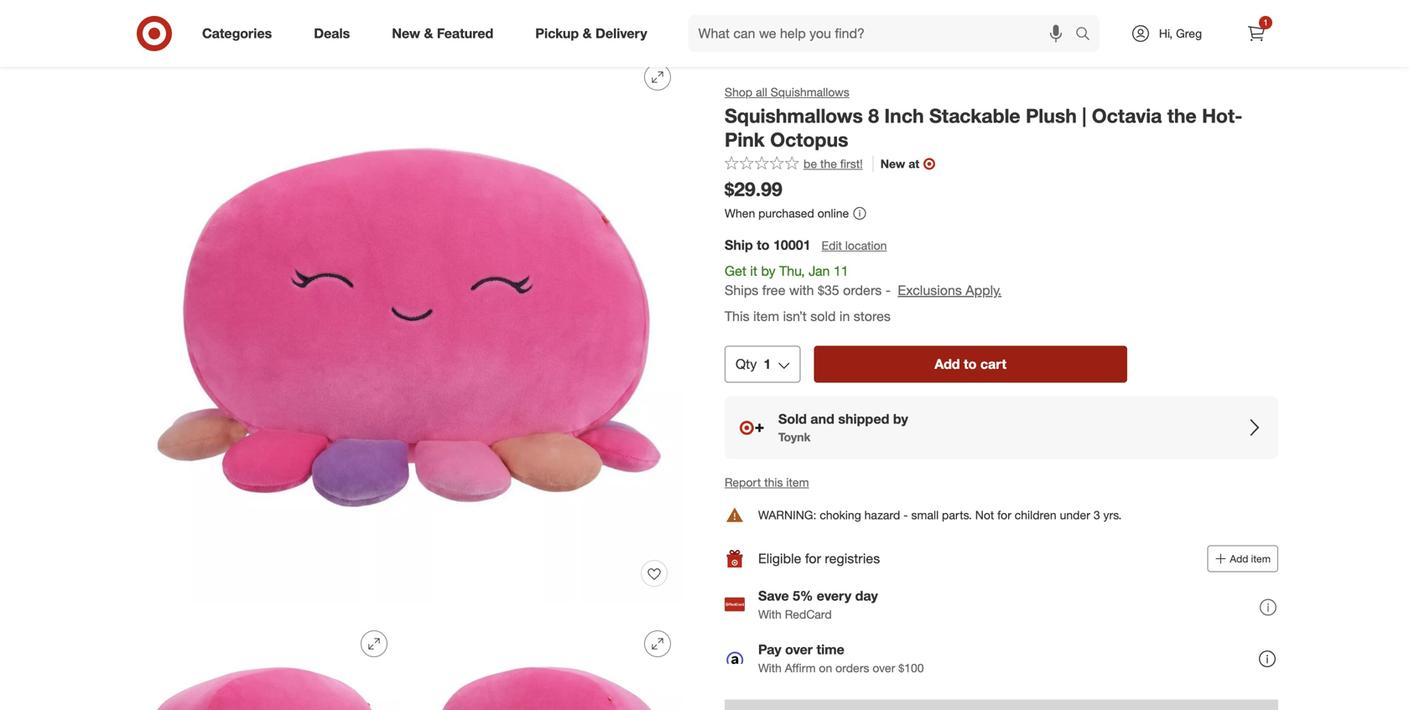 Task type: vqa. For each thing, say whether or not it's contained in the screenshot.
middle item
yes



Task type: describe. For each thing, give the bounding box(es) containing it.
item for add
[[1252, 553, 1271, 566]]

1 horizontal spatial 1
[[1264, 17, 1269, 28]]

greg
[[1177, 26, 1203, 41]]

qty
[[736, 356, 757, 373]]

edit location button
[[821, 237, 888, 255]]

in
[[840, 308, 850, 325]]

2 / from the left
[[200, 18, 204, 32]]

animals
[[249, 18, 290, 32]]

deals link
[[300, 15, 371, 52]]

redcard
[[785, 608, 832, 622]]

under
[[1061, 508, 1091, 523]]

hazard
[[865, 508, 901, 523]]

get it by thu, jan 11 ships free with $35 orders - exclusions apply.
[[725, 263, 1002, 299]]

edit location
[[822, 239, 887, 253]]

isn't
[[784, 308, 807, 325]]

jan
[[809, 263, 830, 280]]

add item button
[[1208, 546, 1279, 573]]

shipped
[[839, 411, 890, 428]]

plush
[[1026, 104, 1078, 128]]

eligible for registries
[[759, 551, 881, 567]]

exclusions apply. button
[[898, 281, 1002, 300]]

squishmallows 8 inch stackable plush | octavia the hot-pink octopus, 3 of 4 image
[[415, 618, 685, 711]]

sold and shipped by toynk
[[779, 411, 909, 445]]

1 vertical spatial the
[[821, 157, 838, 171]]

save 5% every day with redcard
[[759, 588, 879, 622]]

new for new at
[[881, 157, 906, 171]]

new at
[[881, 157, 920, 171]]

search
[[1068, 27, 1109, 43]]

1 vertical spatial squishmallows
[[725, 104, 863, 128]]

toys
[[174, 18, 197, 32]]

small
[[912, 508, 939, 523]]

target
[[131, 18, 163, 32]]

delivery
[[596, 25, 648, 42]]

new for new & featured
[[392, 25, 421, 42]]

orders inside pay over time with affirm on orders over $100
[[836, 661, 870, 676]]

get
[[725, 263, 747, 280]]

report this item button
[[725, 475, 810, 491]]

squishmallows 8 inch stackable plush | octavia the hot-pink octopus, 1 of 4 image
[[131, 50, 685, 604]]

$29.99
[[725, 177, 783, 201]]

location
[[846, 239, 887, 253]]

8
[[869, 104, 880, 128]]

& for pickup
[[583, 25, 592, 42]]

be the first! link
[[725, 156, 863, 172]]

new & featured link
[[378, 15, 515, 52]]

0 vertical spatial squishmallows
[[771, 85, 850, 99]]

11
[[834, 263, 849, 280]]

10001
[[774, 237, 811, 254]]

hi,
[[1160, 26, 1173, 41]]

all
[[756, 85, 768, 99]]

this
[[765, 476, 783, 490]]

1 link
[[1239, 15, 1276, 52]]

target / toys / stuffed animals
[[131, 18, 290, 32]]

toys link
[[174, 18, 197, 32]]

hi, greg
[[1160, 26, 1203, 41]]

online
[[818, 206, 850, 221]]

stuffed
[[208, 18, 245, 32]]

add item
[[1231, 553, 1271, 566]]

purchased
[[759, 206, 815, 221]]

thu,
[[780, 263, 805, 280]]

1 horizontal spatial item
[[787, 476, 810, 490]]

search button
[[1068, 15, 1109, 55]]

sold
[[811, 308, 836, 325]]

pay over time with affirm on orders over $100
[[759, 642, 924, 676]]

edit
[[822, 239, 843, 253]]

free
[[763, 282, 786, 299]]

by inside 'get it by thu, jan 11 ships free with $35 orders - exclusions apply.'
[[762, 263, 776, 280]]

and
[[811, 411, 835, 428]]

first!
[[841, 157, 863, 171]]

categories link
[[188, 15, 293, 52]]

0 vertical spatial for
[[998, 508, 1012, 523]]

add for add item
[[1231, 553, 1249, 566]]

when
[[725, 206, 756, 221]]

on
[[819, 661, 833, 676]]

sold
[[779, 411, 807, 428]]

$35
[[818, 282, 840, 299]]

be the first!
[[804, 157, 863, 171]]

exclusions
[[898, 282, 963, 299]]

fulfillment region
[[725, 236, 1279, 460]]

toynk
[[779, 430, 811, 445]]

eligible
[[759, 551, 802, 567]]



Task type: locate. For each thing, give the bounding box(es) containing it.
1 with from the top
[[759, 608, 782, 622]]

0 horizontal spatial the
[[821, 157, 838, 171]]

|
[[1083, 104, 1087, 128]]

0 vertical spatial new
[[392, 25, 421, 42]]

1 vertical spatial new
[[881, 157, 906, 171]]

choking
[[820, 508, 862, 523]]

1 horizontal spatial for
[[998, 508, 1012, 523]]

new
[[392, 25, 421, 42], [881, 157, 906, 171]]

1 vertical spatial by
[[894, 411, 909, 428]]

item inside "fulfillment" region
[[754, 308, 780, 325]]

with
[[790, 282, 815, 299]]

1 vertical spatial item
[[787, 476, 810, 490]]

- up "stores" at the right top of the page
[[886, 282, 891, 299]]

pickup & delivery link
[[521, 15, 669, 52]]

registries
[[825, 551, 881, 567]]

with down save on the right of page
[[759, 608, 782, 622]]

1 right qty
[[764, 356, 772, 373]]

with down pay
[[759, 661, 782, 676]]

save
[[759, 588, 789, 605]]

affirm
[[785, 661, 816, 676]]

cart
[[981, 356, 1007, 373]]

stackable
[[930, 104, 1021, 128]]

pay
[[759, 642, 782, 658]]

every
[[817, 588, 852, 605]]

& for new
[[424, 25, 433, 42]]

by right 'it'
[[762, 263, 776, 280]]

squishmallows 8 inch stackable plush | octavia the hot-pink octopus, 2 of 4 image
[[131, 618, 401, 711]]

2 with from the top
[[759, 661, 782, 676]]

- left small
[[904, 508, 909, 523]]

with inside pay over time with affirm on orders over $100
[[759, 661, 782, 676]]

add inside add item button
[[1231, 553, 1249, 566]]

1 horizontal spatial new
[[881, 157, 906, 171]]

1 vertical spatial over
[[873, 661, 896, 676]]

& left featured at the top
[[424, 25, 433, 42]]

add to cart
[[935, 356, 1007, 373]]

to for ship
[[757, 237, 770, 254]]

1 vertical spatial -
[[904, 508, 909, 523]]

/
[[166, 18, 170, 32], [200, 18, 204, 32]]

yrs.
[[1104, 508, 1122, 523]]

What can we help you find? suggestions appear below search field
[[689, 15, 1080, 52]]

3
[[1094, 508, 1101, 523]]

1 vertical spatial to
[[964, 356, 977, 373]]

0 horizontal spatial by
[[762, 263, 776, 280]]

by
[[762, 263, 776, 280], [894, 411, 909, 428]]

when purchased online
[[725, 206, 850, 221]]

over
[[786, 642, 813, 658], [873, 661, 896, 676]]

new left featured at the top
[[392, 25, 421, 42]]

0 horizontal spatial -
[[886, 282, 891, 299]]

categories
[[202, 25, 272, 42]]

orders right the on
[[836, 661, 870, 676]]

report
[[725, 476, 761, 490]]

-
[[886, 282, 891, 299], [904, 508, 909, 523]]

0 vertical spatial -
[[886, 282, 891, 299]]

new left at
[[881, 157, 906, 171]]

this item isn't sold in stores
[[725, 308, 891, 325]]

2 vertical spatial item
[[1252, 553, 1271, 566]]

2 horizontal spatial item
[[1252, 553, 1271, 566]]

pickup & delivery
[[536, 25, 648, 42]]

octavia
[[1093, 104, 1163, 128]]

1 right greg
[[1264, 17, 1269, 28]]

0 horizontal spatial over
[[786, 642, 813, 658]]

squishmallows
[[771, 85, 850, 99], [725, 104, 863, 128]]

1 vertical spatial 1
[[764, 356, 772, 373]]

ship
[[725, 237, 753, 254]]

1 vertical spatial orders
[[836, 661, 870, 676]]

0 vertical spatial orders
[[844, 282, 882, 299]]

&
[[424, 25, 433, 42], [583, 25, 592, 42]]

item for this
[[754, 308, 780, 325]]

0 horizontal spatial /
[[166, 18, 170, 32]]

orders inside 'get it by thu, jan 11 ships free with $35 orders - exclusions apply.'
[[844, 282, 882, 299]]

0 horizontal spatial item
[[754, 308, 780, 325]]

warning: choking hazard - small parts. not for children under 3 yrs.
[[759, 508, 1122, 523]]

to right "ship"
[[757, 237, 770, 254]]

for right not
[[998, 508, 1012, 523]]

hot-
[[1203, 104, 1243, 128]]

over up affirm
[[786, 642, 813, 658]]

1 horizontal spatial to
[[964, 356, 977, 373]]

featured
[[437, 25, 494, 42]]

the left 'hot-'
[[1168, 104, 1197, 128]]

ships
[[725, 282, 759, 299]]

0 horizontal spatial add
[[935, 356, 961, 373]]

warning:
[[759, 508, 817, 523]]

to inside add to cart button
[[964, 356, 977, 373]]

1 & from the left
[[424, 25, 433, 42]]

the inside shop all squishmallows squishmallows 8 inch stackable plush | octavia the hot- pink octopus
[[1168, 104, 1197, 128]]

the right be
[[821, 157, 838, 171]]

by inside sold and shipped by toynk
[[894, 411, 909, 428]]

by right shipped
[[894, 411, 909, 428]]

with inside save 5% every day with redcard
[[759, 608, 782, 622]]

the
[[1168, 104, 1197, 128], [821, 157, 838, 171]]

0 vertical spatial by
[[762, 263, 776, 280]]

/ left toys 'link'
[[166, 18, 170, 32]]

0 horizontal spatial for
[[806, 551, 822, 567]]

1 horizontal spatial by
[[894, 411, 909, 428]]

1 vertical spatial add
[[1231, 553, 1249, 566]]

stuffed animals link
[[208, 18, 290, 32]]

pickup
[[536, 25, 579, 42]]

1 horizontal spatial add
[[1231, 553, 1249, 566]]

0 horizontal spatial to
[[757, 237, 770, 254]]

2 & from the left
[[583, 25, 592, 42]]

this
[[725, 308, 750, 325]]

octopus
[[771, 128, 849, 152]]

orders up "stores" at the right top of the page
[[844, 282, 882, 299]]

0 vertical spatial 1
[[1264, 17, 1269, 28]]

1 vertical spatial for
[[806, 551, 822, 567]]

deals
[[314, 25, 350, 42]]

add for add to cart
[[935, 356, 961, 373]]

& right pickup
[[583, 25, 592, 42]]

image gallery element
[[131, 50, 685, 711]]

qty 1
[[736, 356, 772, 373]]

0 vertical spatial with
[[759, 608, 782, 622]]

apply.
[[966, 282, 1002, 299]]

with
[[759, 608, 782, 622], [759, 661, 782, 676]]

time
[[817, 642, 845, 658]]

to for add
[[964, 356, 977, 373]]

$100
[[899, 661, 924, 676]]

5%
[[793, 588, 814, 605]]

1 vertical spatial with
[[759, 661, 782, 676]]

report this item
[[725, 476, 810, 490]]

children
[[1015, 508, 1057, 523]]

0 horizontal spatial new
[[392, 25, 421, 42]]

/ right toys
[[200, 18, 204, 32]]

be
[[804, 157, 818, 171]]

add
[[935, 356, 961, 373], [1231, 553, 1249, 566]]

at
[[909, 157, 920, 171]]

1 horizontal spatial over
[[873, 661, 896, 676]]

1 horizontal spatial the
[[1168, 104, 1197, 128]]

1 inside "fulfillment" region
[[764, 356, 772, 373]]

0 vertical spatial add
[[935, 356, 961, 373]]

item
[[754, 308, 780, 325], [787, 476, 810, 490], [1252, 553, 1271, 566]]

for right "eligible"
[[806, 551, 822, 567]]

over left $100
[[873, 661, 896, 676]]

1 horizontal spatial &
[[583, 25, 592, 42]]

shop
[[725, 85, 753, 99]]

pink
[[725, 128, 765, 152]]

stores
[[854, 308, 891, 325]]

shop all squishmallows squishmallows 8 inch stackable plush | octavia the hot- pink octopus
[[725, 85, 1243, 152]]

day
[[856, 588, 879, 605]]

- inside 'get it by thu, jan 11 ships free with $35 orders - exclusions apply.'
[[886, 282, 891, 299]]

advertisement region
[[725, 700, 1279, 711]]

inch
[[885, 104, 925, 128]]

1 / from the left
[[166, 18, 170, 32]]

to
[[757, 237, 770, 254], [964, 356, 977, 373]]

new & featured
[[392, 25, 494, 42]]

add inside add to cart button
[[935, 356, 961, 373]]

add to cart button
[[814, 346, 1128, 383]]

1 horizontal spatial -
[[904, 508, 909, 523]]

0 vertical spatial to
[[757, 237, 770, 254]]

to left cart
[[964, 356, 977, 373]]

0 horizontal spatial &
[[424, 25, 433, 42]]

0 vertical spatial over
[[786, 642, 813, 658]]

for
[[998, 508, 1012, 523], [806, 551, 822, 567]]

1 horizontal spatial /
[[200, 18, 204, 32]]

0 horizontal spatial 1
[[764, 356, 772, 373]]

not
[[976, 508, 995, 523]]

0 vertical spatial the
[[1168, 104, 1197, 128]]

0 vertical spatial item
[[754, 308, 780, 325]]



